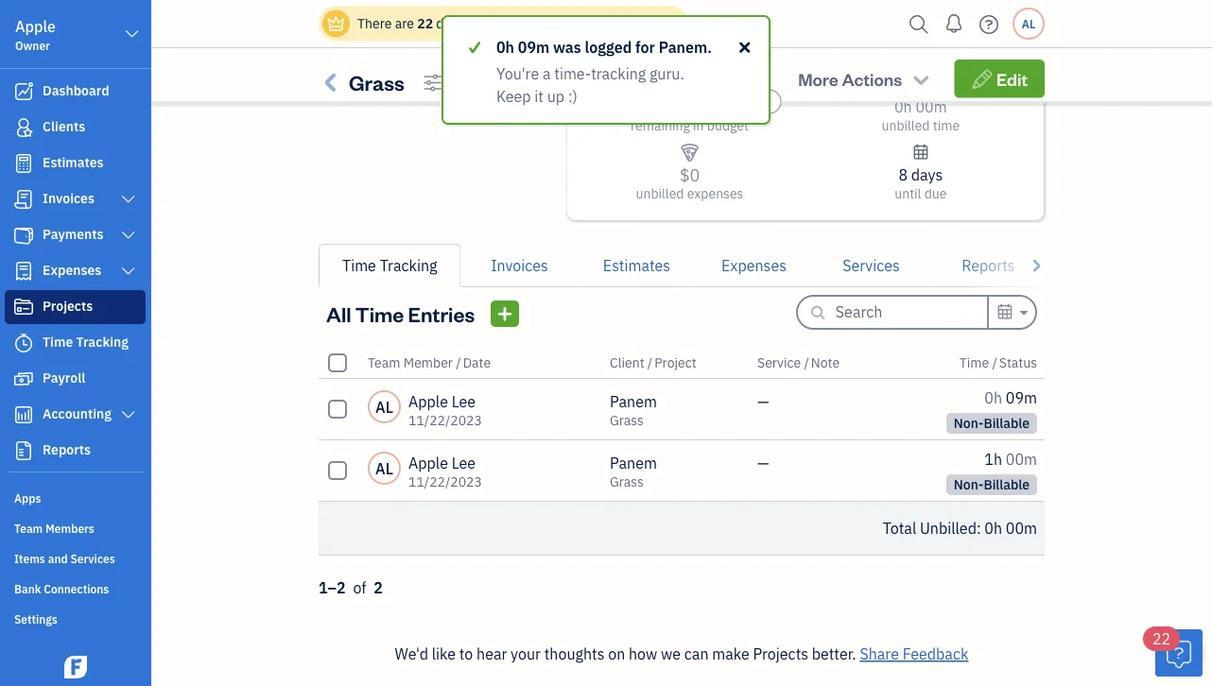 Task type: locate. For each thing, give the bounding box(es) containing it.
1 panem grass from the top
[[610, 392, 657, 429]]

2 panem grass from the top
[[610, 453, 657, 491]]

expenses link up projects link
[[5, 254, 146, 288]]

services up search "text box" on the top
[[843, 256, 900, 276]]

hear
[[477, 644, 507, 664]]

reports down accounting "link"
[[43, 441, 91, 459]]

left
[[467, 15, 487, 32]]

grass
[[349, 69, 404, 96], [610, 412, 644, 429], [610, 473, 644, 491]]

payment image
[[12, 226, 35, 245]]

1 vertical spatial panem grass
[[610, 453, 657, 491]]

reports link up calendar icon
[[930, 244, 1047, 287]]

expenses image
[[680, 141, 699, 164]]

1 vertical spatial estimates link
[[578, 244, 695, 287]]

1 vertical spatial 11/22/2023
[[408, 473, 482, 491]]

0 vertical spatial panem grass
[[610, 392, 657, 429]]

invoices up time entry menu icon
[[491, 256, 548, 276]]

panem grass for 0h
[[610, 392, 657, 429]]

4 / from the left
[[992, 354, 997, 372]]

time tracking link
[[319, 244, 461, 287], [5, 326, 146, 360]]

0h inside "0h 09m non-billable"
[[985, 388, 1002, 408]]

guru.
[[649, 64, 684, 84]]

4 chevron large down image from the top
[[120, 407, 137, 423]]

apple lee 11/22/2023 for 0h
[[408, 392, 482, 429]]

close image
[[736, 36, 753, 59]]

/ right client
[[647, 354, 653, 372]]

remaining in budget
[[631, 117, 749, 134]]

days inside 8 days until due
[[911, 165, 943, 185]]

projects
[[43, 297, 93, 315], [753, 644, 808, 664]]

items and services link
[[5, 544, 146, 572]]

thoughts
[[544, 644, 605, 664]]

edit link
[[954, 60, 1045, 98]]

actions
[[842, 68, 902, 90]]

1 vertical spatial 09m
[[518, 37, 549, 57]]

2 — from the top
[[757, 453, 769, 473]]

al button
[[1013, 8, 1045, 40]]

trial.
[[533, 15, 561, 32]]

in
[[490, 15, 501, 32], [693, 117, 704, 134]]

0 vertical spatial billable
[[984, 415, 1030, 432]]

invoice image
[[12, 190, 35, 209]]

09m down status link
[[1006, 388, 1037, 408]]

1 vertical spatial in
[[693, 117, 704, 134]]

00m inside 1h 00m non-billable
[[1006, 450, 1037, 469]]

expenses link down expenses
[[695, 244, 813, 287]]

reports link
[[930, 244, 1047, 287], [5, 434, 146, 468]]

1 vertical spatial reports
[[43, 441, 91, 459]]

0 vertical spatial time tracking
[[342, 256, 437, 276]]

timetracking image
[[680, 73, 699, 95]]

1 horizontal spatial time tracking link
[[319, 244, 461, 287]]

1 11/22/2023 from the top
[[408, 412, 482, 429]]

1 vertical spatial apple lee 11/22/2023
[[408, 453, 482, 491]]

time entry menu image
[[496, 303, 514, 325]]

expenses inside main element
[[43, 261, 101, 279]]

time tracking
[[342, 256, 437, 276], [43, 333, 129, 351]]

billable inside 1h 00m non-billable
[[984, 476, 1030, 494]]

22 button
[[1143, 627, 1203, 677]]

0 horizontal spatial reports
[[43, 441, 91, 459]]

0h down "time / status"
[[985, 388, 1002, 408]]

chevron large down image for payments
[[120, 228, 137, 243]]

0 horizontal spatial expenses
[[43, 261, 101, 279]]

— for 1h
[[757, 453, 769, 473]]

expenses down payments link
[[43, 261, 101, 279]]

days down calendar image
[[911, 165, 943, 185]]

1 vertical spatial projects
[[753, 644, 808, 664]]

time tracking link up 'all time entries'
[[319, 244, 461, 287]]

0h inside 0h 09m was logged for panem. you're a time-tracking guru. keep it up :)
[[496, 37, 514, 57]]

apps
[[14, 491, 41, 506]]

panem for 1h
[[610, 453, 657, 473]]

1 vertical spatial time tracking link
[[5, 326, 146, 360]]

1 vertical spatial 00m
[[1006, 450, 1037, 469]]

1 horizontal spatial expenses
[[721, 256, 787, 276]]

1h up logged
[[612, 11, 627, 28]]

expenses
[[721, 256, 787, 276], [43, 261, 101, 279]]

0 horizontal spatial estimates link
[[5, 147, 146, 181]]

reports left next image
[[962, 256, 1015, 276]]

billable up 1h 00m non-billable
[[984, 415, 1030, 432]]

0 horizontal spatial expenses link
[[5, 254, 146, 288]]

non- inside 1h 00m non-billable
[[954, 476, 984, 494]]

1 horizontal spatial days
[[911, 165, 943, 185]]

— for 0h
[[757, 392, 769, 412]]

can
[[684, 644, 709, 664]]

0 horizontal spatial time tracking
[[43, 333, 129, 351]]

11/22/2023 for 1h
[[408, 473, 482, 491]]

1 horizontal spatial 22
[[1152, 629, 1171, 649]]

8 days until due
[[895, 165, 947, 202]]

0 vertical spatial tracking
[[380, 256, 437, 276]]

00m down invoices image
[[916, 97, 947, 117]]

09m up for
[[631, 11, 658, 28]]

1 horizontal spatial expenses link
[[695, 244, 813, 287]]

1 vertical spatial invoices link
[[461, 244, 578, 287]]

your right hear
[[511, 644, 541, 664]]

panem for 0h
[[610, 392, 657, 412]]

00m down "0h 09m non-billable"
[[1006, 450, 1037, 469]]

0 horizontal spatial services
[[70, 551, 115, 566]]

grass for 0h
[[610, 412, 644, 429]]

pencil image
[[971, 69, 993, 88]]

1 apple lee 11/22/2023 from the top
[[408, 392, 482, 429]]

caretdown image
[[1017, 302, 1028, 324]]

0 horizontal spatial team
[[14, 521, 43, 536]]

0 vertical spatial apple lee 11/22/2023
[[408, 392, 482, 429]]

billable inside "0h 09m non-billable"
[[984, 415, 1030, 432]]

09m inside "0h 09m non-billable"
[[1006, 388, 1037, 408]]

0h 00m unbilled time
[[882, 97, 960, 134]]

1 horizontal spatial unbilled
[[882, 117, 930, 134]]

next image
[[1027, 254, 1045, 277]]

2 panem from the top
[[610, 453, 657, 473]]

service link
[[757, 354, 804, 372]]

accounting link
[[5, 398, 146, 432]]

expense image
[[12, 262, 35, 281]]

0 horizontal spatial time tracking link
[[5, 326, 146, 360]]

project image
[[12, 298, 35, 317]]

1h 09m
[[612, 11, 658, 28]]

0 vertical spatial in
[[490, 15, 501, 32]]

0 vertical spatial team
[[368, 354, 400, 372]]

1 non- from the top
[[954, 415, 984, 432]]

2 vertical spatial grass
[[610, 473, 644, 491]]

team down apps
[[14, 521, 43, 536]]

2 billable from the top
[[984, 476, 1030, 494]]

1 vertical spatial services
[[70, 551, 115, 566]]

time tracking link down projects link
[[5, 326, 146, 360]]

calendar image
[[912, 141, 929, 164]]

1 vertical spatial non-
[[954, 476, 984, 494]]

edit
[[997, 68, 1028, 90]]

0 vertical spatial grass
[[349, 69, 404, 96]]

09m for 0h 09m was logged for panem. you're a time-tracking guru. keep it up :)
[[518, 37, 549, 57]]

1 vertical spatial 1h
[[985, 450, 1002, 469]]

0 vertical spatial 11/22/2023
[[408, 412, 482, 429]]

crown image
[[326, 14, 346, 34]]

1 / from the left
[[456, 354, 461, 372]]

09m inside 0h 09m was logged for panem. you're a time-tracking guru. keep it up :)
[[518, 37, 549, 57]]

timer image
[[12, 334, 35, 353]]

al for 1h
[[375, 459, 393, 478]]

1 vertical spatial 22
[[1152, 629, 1171, 649]]

date link
[[463, 354, 491, 372]]

/ left date
[[456, 354, 461, 372]]

a
[[543, 64, 551, 84]]

1 vertical spatial apple
[[408, 392, 448, 412]]

2 vertical spatial apple
[[408, 453, 448, 473]]

service
[[757, 354, 801, 372]]

panem grass
[[610, 392, 657, 429], [610, 453, 657, 491]]

non-
[[954, 415, 984, 432], [954, 476, 984, 494]]

0 vertical spatial services
[[843, 256, 900, 276]]

1–2 of 2
[[319, 578, 383, 598]]

0 vertical spatial apple
[[15, 17, 56, 36]]

chevron large down image right accounting
[[120, 407, 137, 423]]

0 vertical spatial unbilled
[[882, 117, 930, 134]]

chevron large down image
[[123, 23, 141, 45]]

/ for time
[[992, 354, 997, 372]]

/ left "note" link at bottom right
[[804, 354, 809, 372]]

services up "bank connections" link
[[70, 551, 115, 566]]

Search text field
[[836, 297, 987, 327]]

1 horizontal spatial in
[[693, 117, 704, 134]]

time tracking inside main element
[[43, 333, 129, 351]]

team for team member / date
[[368, 354, 400, 372]]

0 vertical spatial your
[[504, 15, 530, 32]]

apple
[[15, 17, 56, 36], [408, 392, 448, 412], [408, 453, 448, 473]]

chevron large down image
[[120, 192, 137, 207], [120, 228, 137, 243], [120, 264, 137, 279], [120, 407, 137, 423]]

chevrondown image
[[910, 69, 932, 88]]

0 vertical spatial estimates
[[43, 154, 104, 171]]

0 vertical spatial 00m
[[916, 97, 947, 117]]

2 apple lee 11/22/2023 from the top
[[408, 453, 482, 491]]

projects right make
[[753, 644, 808, 664]]

chevron large down image for accounting
[[120, 407, 137, 423]]

1 — from the top
[[757, 392, 769, 412]]

dashboard link
[[5, 75, 146, 109]]

panem.
[[659, 37, 712, 57]]

al
[[1022, 16, 1035, 31], [375, 397, 393, 417], [375, 459, 393, 478]]

1 vertical spatial lee
[[452, 453, 476, 473]]

there are 22 days left in your trial. upgrade account
[[357, 15, 673, 32]]

/ for client
[[647, 354, 653, 372]]

00m
[[916, 97, 947, 117], [1006, 450, 1037, 469], [1006, 519, 1037, 538]]

notifications image
[[939, 5, 969, 43]]

1 panem from the top
[[610, 392, 657, 412]]

bank connections
[[14, 581, 109, 597]]

2 chevron large down image from the top
[[120, 228, 137, 243]]

1 vertical spatial grass
[[610, 412, 644, 429]]

2 11/22/2023 from the top
[[408, 473, 482, 491]]

time
[[342, 256, 376, 276], [355, 300, 404, 327], [43, 333, 73, 351], [959, 354, 989, 372]]

tracking down projects link
[[76, 333, 129, 351]]

1 vertical spatial panem
[[610, 453, 657, 473]]

0 horizontal spatial invoices link
[[5, 182, 146, 217]]

09m down trial.
[[518, 37, 549, 57]]

0 vertical spatial al
[[1022, 16, 1035, 31]]

1 vertical spatial reports link
[[5, 434, 146, 468]]

payments link
[[5, 218, 146, 252]]

3 / from the left
[[804, 354, 809, 372]]

invoices up payments
[[43, 190, 94, 207]]

search image
[[904, 10, 934, 38]]

billable for 00m
[[984, 476, 1030, 494]]

2 vertical spatial al
[[375, 459, 393, 478]]

freshbooks image
[[61, 656, 91, 679]]

00m right :
[[1006, 519, 1037, 538]]

0 horizontal spatial tracking
[[76, 333, 129, 351]]

0h down there are 22 days left in your trial. upgrade account
[[496, 37, 514, 57]]

invoices link
[[5, 182, 146, 217], [461, 244, 578, 287]]

1 lee from the top
[[452, 392, 476, 412]]

0 vertical spatial non-
[[954, 415, 984, 432]]

0 horizontal spatial unbilled
[[636, 185, 684, 202]]

time tracking down projects link
[[43, 333, 129, 351]]

0h
[[496, 37, 514, 57], [894, 97, 912, 117], [985, 388, 1002, 408], [985, 519, 1002, 538]]

team members
[[14, 521, 94, 536]]

1 vertical spatial tracking
[[76, 333, 129, 351]]

days left left
[[436, 15, 464, 32]]

$0
[[679, 164, 700, 186]]

apple inside main element
[[15, 17, 56, 36]]

we
[[661, 644, 681, 664]]

0 vertical spatial 1h
[[612, 11, 627, 28]]

of
[[353, 578, 366, 598]]

are
[[395, 15, 414, 32]]

0 horizontal spatial projects
[[43, 297, 93, 315]]

unbilled up calendar image
[[882, 117, 930, 134]]

2 / from the left
[[647, 354, 653, 372]]

0 vertical spatial invoices
[[43, 190, 94, 207]]

team inside main element
[[14, 521, 43, 536]]

0h 09m non-billable
[[954, 388, 1037, 432]]

1 vertical spatial time tracking
[[43, 333, 129, 351]]

projects link
[[5, 290, 146, 324]]

1 vertical spatial invoices
[[491, 256, 548, 276]]

connections
[[44, 581, 109, 597]]

chevron large down image inside accounting "link"
[[120, 407, 137, 423]]

2 vertical spatial 09m
[[1006, 388, 1037, 408]]

chevron large down image up payments link
[[120, 192, 137, 207]]

billable
[[984, 415, 1030, 432], [984, 476, 1030, 494]]

0 horizontal spatial 09m
[[518, 37, 549, 57]]

2 vertical spatial 00m
[[1006, 519, 1037, 538]]

22
[[417, 15, 433, 32], [1152, 629, 1171, 649]]

11/22/2023 for 0h
[[408, 412, 482, 429]]

settings
[[14, 612, 58, 627]]

0 vertical spatial days
[[436, 15, 464, 32]]

1 horizontal spatial reports link
[[930, 244, 1047, 287]]

status
[[0, 15, 1212, 125]]

2 horizontal spatial 09m
[[1006, 388, 1037, 408]]

expenses down expenses
[[721, 256, 787, 276]]

chevron large down image down payments link
[[120, 264, 137, 279]]

until
[[895, 185, 921, 202]]

0 vertical spatial lee
[[452, 392, 476, 412]]

1 billable from the top
[[984, 415, 1030, 432]]

0 vertical spatial time tracking link
[[319, 244, 461, 287]]

00m inside 0h 00m unbilled time
[[916, 97, 947, 117]]

2 non- from the top
[[954, 476, 984, 494]]

1 horizontal spatial invoices
[[491, 256, 548, 276]]

1 horizontal spatial team
[[368, 354, 400, 372]]

1 horizontal spatial estimates link
[[578, 244, 695, 287]]

0h inside 0h 00m unbilled time
[[894, 97, 912, 117]]

apple for 0h
[[408, 392, 448, 412]]

go to help image
[[974, 10, 1004, 38]]

non- up total unbilled : 0h 00m
[[954, 476, 984, 494]]

09m
[[631, 11, 658, 28], [518, 37, 549, 57], [1006, 388, 1037, 408]]

tracking up 'all time entries'
[[380, 256, 437, 276]]

0 vertical spatial 09m
[[631, 11, 658, 28]]

team left member
[[368, 354, 400, 372]]

panem
[[610, 392, 657, 412], [610, 453, 657, 473]]

chevron large down image inside expenses link
[[120, 264, 137, 279]]

billable up total unbilled : 0h 00m
[[984, 476, 1030, 494]]

time / status
[[959, 354, 1037, 372]]

chevron large down image inside payments link
[[120, 228, 137, 243]]

non- inside "0h 09m non-billable"
[[954, 415, 984, 432]]

time left status link
[[959, 354, 989, 372]]

1h down "0h 09m non-billable"
[[985, 450, 1002, 469]]

1 horizontal spatial reports
[[962, 256, 1015, 276]]

time tracking up 'all time entries'
[[342, 256, 437, 276]]

11/22/2023
[[408, 412, 482, 429], [408, 473, 482, 491]]

invoices link up time entry menu icon
[[461, 244, 578, 287]]

1 chevron large down image from the top
[[120, 192, 137, 207]]

1 horizontal spatial invoices link
[[461, 244, 578, 287]]

your left trial.
[[504, 15, 530, 32]]

estimate image
[[12, 154, 35, 173]]

0 horizontal spatial estimates
[[43, 154, 104, 171]]

in up expenses icon
[[693, 117, 704, 134]]

time
[[933, 117, 960, 134]]

lee for 1h
[[452, 453, 476, 473]]

unbilled down expenses icon
[[636, 185, 684, 202]]

services link
[[813, 244, 930, 287]]

1 horizontal spatial 09m
[[631, 11, 658, 28]]

services inside main element
[[70, 551, 115, 566]]

8
[[899, 165, 908, 185]]

invoices link up payments
[[5, 182, 146, 217]]

in right left
[[490, 15, 501, 32]]

1 vertical spatial your
[[511, 644, 541, 664]]

client image
[[12, 118, 35, 137]]

1 vertical spatial team
[[14, 521, 43, 536]]

time right the timer icon
[[43, 333, 73, 351]]

/ left status link
[[992, 354, 997, 372]]

0h down invoices image
[[894, 97, 912, 117]]

chevron large down image right payments
[[120, 228, 137, 243]]

reports link down accounting "link"
[[5, 434, 146, 468]]

3 chevron large down image from the top
[[120, 264, 137, 279]]

2 lee from the top
[[452, 453, 476, 473]]

non- up 1h 00m non-billable
[[954, 415, 984, 432]]

1 vertical spatial days
[[911, 165, 943, 185]]

0 vertical spatial panem
[[610, 392, 657, 412]]

up
[[547, 87, 565, 106]]

/
[[456, 354, 461, 372], [647, 354, 653, 372], [804, 354, 809, 372], [992, 354, 997, 372]]

calendar image
[[996, 301, 1014, 323]]

tracking inside main element
[[76, 333, 129, 351]]

it
[[535, 87, 544, 106]]

1h inside 1h 00m non-billable
[[985, 450, 1002, 469]]

0 vertical spatial —
[[757, 392, 769, 412]]

1 vertical spatial unbilled
[[636, 185, 684, 202]]

on
[[608, 644, 625, 664]]

1h
[[612, 11, 627, 28], [985, 450, 1002, 469]]

projects right project icon
[[43, 297, 93, 315]]

unbilled inside $0 unbilled expenses
[[636, 185, 684, 202]]

1 horizontal spatial 1h
[[985, 450, 1002, 469]]

better.
[[812, 644, 856, 664]]

0 vertical spatial 22
[[417, 15, 433, 32]]

0 vertical spatial estimates link
[[5, 147, 146, 181]]



Task type: vqa. For each thing, say whether or not it's contained in the screenshot.
8 Days Until Due
yes



Task type: describe. For each thing, give the bounding box(es) containing it.
items
[[14, 551, 45, 566]]

note
[[811, 354, 840, 372]]

0h for 0h 09m was logged for panem. you're a time-tracking guru. keep it up :)
[[496, 37, 514, 57]]

client / project
[[610, 354, 696, 372]]

apple for 1h
[[408, 453, 448, 473]]

dashboard image
[[12, 82, 35, 101]]

09m for 0h 09m non-billable
[[1006, 388, 1037, 408]]

report image
[[12, 442, 35, 460]]

upgrade account link
[[564, 15, 673, 32]]

make
[[712, 644, 749, 664]]

chart image
[[12, 406, 35, 424]]

member
[[403, 354, 453, 372]]

1 horizontal spatial time tracking
[[342, 256, 437, 276]]

chevron large down image for expenses
[[120, 264, 137, 279]]

:)
[[568, 87, 578, 106]]

we'd like to hear your thoughts on how we can make projects better. share feedback
[[395, 644, 968, 664]]

settings link
[[5, 604, 146, 632]]

time up the all
[[342, 256, 376, 276]]

to
[[459, 644, 473, 664]]

for
[[635, 37, 655, 57]]

remaining
[[631, 117, 690, 134]]

like
[[432, 644, 456, 664]]

00m for 1h
[[1006, 450, 1037, 469]]

payroll link
[[5, 362, 146, 396]]

lee for 0h
[[452, 392, 476, 412]]

0 horizontal spatial reports link
[[5, 434, 146, 468]]

share feedback button
[[860, 643, 968, 666]]

unbilled
[[920, 519, 977, 538]]

1 horizontal spatial projects
[[753, 644, 808, 664]]

team member / date
[[368, 354, 491, 372]]

non- for 1h
[[954, 476, 984, 494]]

0 vertical spatial reports
[[962, 256, 1015, 276]]

check image
[[466, 36, 483, 59]]

$0 unbilled expenses
[[636, 164, 744, 202]]

09m for 1h 09m
[[631, 11, 658, 28]]

upgrade
[[567, 15, 619, 32]]

tracking
[[591, 64, 646, 84]]

invoices image
[[912, 73, 929, 95]]

grass for 1h
[[610, 473, 644, 491]]

0 horizontal spatial 22
[[417, 15, 433, 32]]

status containing 0h 09m was logged for panem.
[[0, 15, 1212, 125]]

0 vertical spatial invoices link
[[5, 182, 146, 217]]

client
[[610, 354, 644, 372]]

service / note
[[757, 354, 840, 372]]

date
[[463, 354, 491, 372]]

all
[[326, 300, 351, 327]]

items and services
[[14, 551, 115, 566]]

0h for 0h 09m non-billable
[[985, 388, 1002, 408]]

logged
[[585, 37, 632, 57]]

there
[[357, 15, 392, 32]]

money image
[[12, 370, 35, 389]]

more
[[798, 68, 838, 90]]

members
[[45, 521, 94, 536]]

al inside dropdown button
[[1022, 16, 1035, 31]]

non- for 0h
[[954, 415, 984, 432]]

22 inside dropdown button
[[1152, 629, 1171, 649]]

time link
[[959, 354, 992, 372]]

0h right :
[[985, 519, 1002, 538]]

total
[[883, 519, 916, 538]]

0 horizontal spatial in
[[490, 15, 501, 32]]

you're
[[496, 64, 539, 84]]

we'd
[[395, 644, 428, 664]]

expenses
[[687, 185, 744, 202]]

al for 0h
[[375, 397, 393, 417]]

1–2
[[319, 578, 346, 598]]

keep
[[496, 87, 531, 106]]

time right the all
[[355, 300, 404, 327]]

total unbilled : 0h 00m
[[883, 519, 1037, 538]]

0 horizontal spatial days
[[436, 15, 464, 32]]

note link
[[811, 354, 840, 372]]

share
[[860, 644, 899, 664]]

unbilled inside 0h 00m unbilled time
[[882, 117, 930, 134]]

0h for 0h 00m unbilled time
[[894, 97, 912, 117]]

team members link
[[5, 513, 146, 542]]

invoices inside main element
[[43, 190, 94, 207]]

feedback
[[903, 644, 968, 664]]

0 vertical spatial reports link
[[930, 244, 1047, 287]]

due
[[924, 185, 947, 202]]

payments
[[43, 225, 104, 243]]

team for team members
[[14, 521, 43, 536]]

time-
[[554, 64, 591, 84]]

bank connections link
[[5, 574, 146, 602]]

chevron large down image for invoices
[[120, 192, 137, 207]]

status link
[[999, 354, 1037, 372]]

budget
[[707, 117, 749, 134]]

project
[[654, 354, 696, 372]]

apple owner
[[15, 17, 56, 53]]

0h 09m was logged for panem. you're a time-tracking guru. keep it up :)
[[496, 37, 712, 106]]

:
[[977, 519, 981, 538]]

projects image
[[319, 67, 345, 98]]

1h 00m non-billable
[[954, 450, 1037, 494]]

main element
[[0, 0, 199, 686]]

all time entries
[[326, 300, 475, 327]]

account
[[623, 15, 673, 32]]

status
[[999, 354, 1037, 372]]

/ for service
[[804, 354, 809, 372]]

estimates inside main element
[[43, 154, 104, 171]]

more actions
[[798, 68, 902, 90]]

estimates link for services link
[[578, 244, 695, 287]]

dashboard
[[43, 82, 109, 99]]

1 horizontal spatial tracking
[[380, 256, 437, 276]]

panem grass for 1h
[[610, 453, 657, 491]]

apple lee 11/22/2023 for 1h
[[408, 453, 482, 491]]

estimates link for payments link
[[5, 147, 146, 181]]

bank
[[14, 581, 41, 597]]

resource center badge image
[[1155, 630, 1203, 677]]

apps link
[[5, 483, 146, 511]]

accounting
[[43, 405, 112, 423]]

settings for this project image
[[423, 71, 443, 94]]

1h for 00m
[[985, 450, 1002, 469]]

projects inside main element
[[43, 297, 93, 315]]

1h for 09m
[[612, 11, 627, 28]]

and
[[48, 551, 68, 566]]

2
[[374, 578, 383, 598]]

clients link
[[5, 111, 146, 145]]

time inside main element
[[43, 333, 73, 351]]

1 horizontal spatial estimates
[[603, 256, 670, 276]]

billable for 09m
[[984, 415, 1030, 432]]

how
[[629, 644, 657, 664]]

more actions button
[[789, 60, 943, 98]]

00m for 0h
[[916, 97, 947, 117]]

clients
[[43, 118, 85, 135]]

time tracking link inside main element
[[5, 326, 146, 360]]

entries
[[408, 300, 475, 327]]

owner
[[15, 38, 50, 53]]

1 horizontal spatial services
[[843, 256, 900, 276]]

reports inside main element
[[43, 441, 91, 459]]



